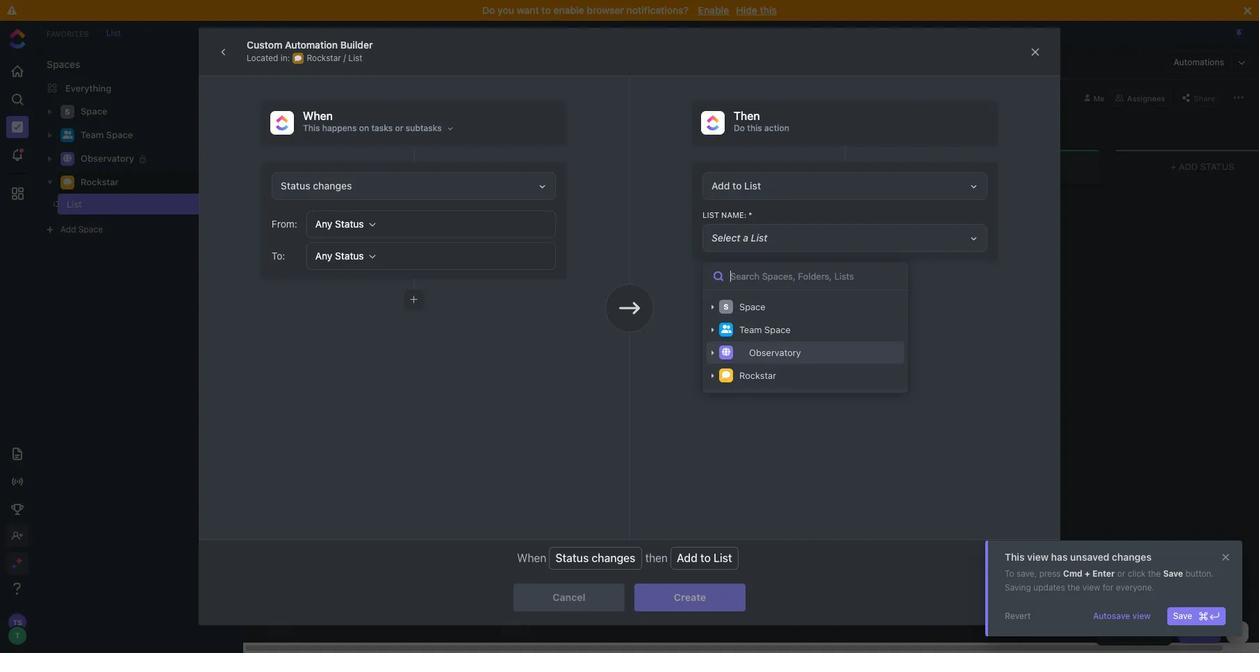 Task type: locate. For each thing, give the bounding box(es) containing it.
select
[[712, 232, 740, 244]]

+
[[1171, 161, 1176, 172], [322, 268, 327, 277], [1085, 569, 1090, 580]]

press
[[1039, 569, 1061, 580]]

0 horizontal spatial do
[[482, 4, 495, 16]]

list up search
[[281, 56, 301, 69]]

1 vertical spatial this
[[747, 123, 762, 133]]

team right user group image
[[81, 129, 104, 141]]

comment image
[[722, 371, 730, 380]]

0 right redo
[[782, 163, 787, 172]]

0 vertical spatial the
[[1148, 569, 1161, 580]]

1 horizontal spatial observatory
[[749, 347, 801, 359]]

1 5 from the top
[[511, 165, 523, 171]]

2 horizontal spatial +
[[1171, 161, 1176, 172]]

then do this action
[[734, 110, 789, 133]]

changes
[[1112, 552, 1152, 564], [592, 553, 635, 565]]

1 horizontal spatial do
[[734, 123, 745, 133]]

share
[[1194, 93, 1215, 102]]

5
[[511, 165, 523, 171], [511, 210, 523, 216]]

1 vertical spatial list link
[[335, 53, 357, 79]]

a up s
[[511, 244, 523, 251]]

autosave view
[[1093, 611, 1151, 622]]

p up d
[[511, 251, 523, 257]]

or
[[1117, 569, 1125, 580]]

0 horizontal spatial when
[[303, 110, 333, 122]]

list left name:
[[703, 211, 719, 220]]

o p e n
[[278, 212, 287, 234]]

0 horizontal spatial +
[[322, 268, 327, 277]]

do left you on the left top of page
[[482, 4, 495, 16]]

0 horizontal spatial view
[[1027, 552, 1049, 564]]

e down the o
[[511, 263, 523, 269]]

list link right favorites
[[99, 27, 128, 38]]

button.
[[1186, 569, 1214, 580]]

space
[[81, 106, 107, 117], [106, 129, 133, 141], [78, 224, 103, 235], [739, 302, 766, 313], [764, 325, 791, 336]]

s
[[511, 257, 523, 263]]

1 0 from the left
[[782, 163, 787, 172]]

l
[[511, 233, 523, 238], [511, 238, 523, 244]]

when
[[303, 110, 333, 122], [517, 553, 546, 565]]

1 horizontal spatial view
[[1083, 583, 1100, 593]]

0 vertical spatial e
[[278, 223, 287, 228]]

everyone.
[[1116, 583, 1154, 593]]

list up search tasks... text box
[[335, 59, 351, 70]]

hide
[[736, 4, 757, 16]]

list link up search tasks... text box
[[335, 53, 357, 79]]

2 l from the top
[[511, 238, 523, 244]]

1 horizontal spatial to
[[700, 553, 711, 565]]

0 horizontal spatial the
[[1068, 583, 1080, 593]]

view up the save, in the bottom of the page
[[1027, 552, 1049, 564]]

1 vertical spatial save
[[1173, 611, 1192, 622]]

team space link
[[81, 124, 225, 147]]

tasks...
[[312, 92, 341, 102]]

view for autosave
[[1133, 611, 1151, 622]]

automations button
[[1167, 52, 1231, 73]]

2 vertical spatial +
[[1085, 569, 1090, 580]]

rockstar
[[81, 177, 119, 188], [739, 370, 776, 381]]

1 vertical spatial e
[[511, 263, 523, 269]]

1 horizontal spatial rockstar
[[739, 370, 776, 381]]

do down "then"
[[734, 123, 745, 133]]

e
[[278, 223, 287, 228], [511, 263, 523, 269]]

to right then
[[700, 553, 711, 565]]

when up time
[[303, 110, 333, 122]]

team space
[[81, 129, 133, 141], [739, 325, 791, 336]]

to right want
[[542, 4, 551, 16]]

p
[[278, 218, 287, 223], [511, 251, 523, 257]]

browser
[[587, 4, 624, 16]]

1 horizontal spatial status
[[1200, 161, 1234, 172]]

0 horizontal spatial 0
[[782, 163, 787, 172]]

save
[[1163, 569, 1183, 580], [1173, 611, 1192, 622]]

this down "then"
[[747, 123, 762, 133]]

spaces
[[47, 58, 80, 70]]

time
[[315, 123, 333, 132]]

+ add subtask
[[322, 268, 383, 277]]

save inside button
[[1173, 611, 1192, 622]]

2 5 from the top
[[511, 210, 523, 216]]

0 vertical spatial team space
[[81, 129, 133, 141]]

1 l from the top
[[511, 233, 523, 238]]

1 vertical spatial 5
[[511, 210, 523, 216]]

observatory right globe icon
[[81, 153, 134, 164]]

save button
[[1168, 608, 1226, 626]]

1 vertical spatial team
[[739, 325, 762, 336]]

view
[[1027, 552, 1049, 564], [1083, 583, 1100, 593], [1133, 611, 1151, 622]]

changes left then
[[592, 553, 635, 565]]

1 horizontal spatial a
[[743, 232, 748, 244]]

0 vertical spatial view
[[1027, 552, 1049, 564]]

the right 'click'
[[1148, 569, 1161, 580]]

Search tasks... text field
[[283, 88, 398, 107]]

has
[[1051, 552, 1068, 564]]

5 for 5
[[511, 165, 523, 171]]

2 vertical spatial list link
[[54, 194, 211, 215]]

save left button.
[[1163, 569, 1183, 580]]

1 vertical spatial when
[[517, 553, 546, 565]]

0 horizontal spatial team
[[81, 129, 104, 141]]

1 vertical spatial p
[[511, 251, 523, 257]]

save inside the this view has unsaved changes to save, press cmd + enter or click the save button. saving updates the view for everyone.
[[1163, 569, 1183, 580]]

0 vertical spatial observatory
[[81, 153, 134, 164]]

0 horizontal spatial e
[[278, 223, 287, 228]]

assignees
[[1127, 93, 1165, 102]]

save down button.
[[1173, 611, 1192, 622]]

for
[[1103, 583, 1114, 593]]

date updated
[[389, 123, 438, 132]]

when up cancel button
[[517, 553, 546, 565]]

view left for
[[1083, 583, 1100, 593]]

1 vertical spatial do
[[734, 123, 745, 133]]

rockstar right comment icon
[[739, 370, 776, 381]]

add
[[1179, 161, 1198, 172], [60, 224, 76, 235], [329, 268, 346, 277], [677, 553, 698, 565]]

favorites
[[47, 29, 89, 38]]

revert
[[1005, 611, 1031, 622]]

+ inside the this view has unsaved changes to save, press cmd + enter or click the save button. saving updates the view for everyone.
[[1085, 569, 1090, 580]]

1 horizontal spatial +
[[1085, 569, 1090, 580]]

trap
[[321, 218, 340, 229]]

globe image
[[63, 155, 72, 163]]

0 horizontal spatial team space
[[81, 129, 133, 141]]

list down *
[[751, 232, 768, 244]]

pending
[[321, 162, 362, 173]]

0 right closed
[[983, 163, 988, 172]]

1 horizontal spatial 0
[[983, 163, 988, 172]]

0 vertical spatial +
[[1171, 161, 1176, 172]]

c
[[511, 219, 523, 225]]

2 horizontal spatial view
[[1133, 611, 1151, 622]]

0 vertical spatial team
[[81, 129, 104, 141]]

team right user group icon
[[739, 325, 762, 336]]

do
[[482, 4, 495, 16], [734, 123, 745, 133]]

list link down observatory link
[[54, 194, 211, 215]]

status
[[1200, 161, 1234, 172], [555, 553, 589, 565]]

to
[[542, 4, 551, 16], [700, 553, 711, 565]]

share button
[[1178, 89, 1219, 106]]

0 vertical spatial p
[[278, 218, 287, 223]]

then
[[734, 110, 760, 122]]

1 horizontal spatial e
[[511, 263, 523, 269]]

cancel button
[[514, 584, 625, 612]]

clickup image
[[276, 116, 288, 130]]

cancel
[[553, 592, 586, 604]]

enable
[[698, 4, 729, 16]]

0 vertical spatial save
[[1163, 569, 1183, 580]]

rockstar right comment image on the top of page
[[81, 177, 119, 188]]

n
[[278, 228, 287, 234]]

observatory right globe image
[[749, 347, 801, 359]]

0 horizontal spatial p
[[278, 218, 287, 223]]

view for this
[[1027, 552, 1049, 564]]

0
[[782, 163, 787, 172], [983, 163, 988, 172]]

2 0 from the left
[[983, 163, 988, 172]]

1 horizontal spatial team
[[739, 325, 762, 336]]

0 vertical spatial rockstar
[[81, 177, 119, 188]]

observatory link
[[81, 148, 225, 170]]

team
[[81, 129, 104, 141], [739, 325, 762, 336]]

me button
[[1079, 89, 1110, 106]]

changes up 'click'
[[1112, 552, 1152, 564]]

team space right user group image
[[81, 129, 133, 141]]

action
[[764, 123, 789, 133]]

1 horizontal spatial p
[[511, 251, 523, 257]]

view down everyone.
[[1133, 611, 1151, 622]]

a
[[743, 232, 748, 244], [511, 244, 523, 251]]

list right favorites
[[106, 27, 121, 38]]

1 vertical spatial status
[[555, 553, 589, 565]]

blocked
[[555, 162, 598, 173]]

team space right user group icon
[[739, 325, 791, 336]]

0 horizontal spatial rockstar
[[81, 177, 119, 188]]

0 vertical spatial to
[[542, 4, 551, 16]]

1 horizontal spatial changes
[[1112, 552, 1152, 564]]

1 vertical spatial +
[[322, 268, 327, 277]]

2 vertical spatial view
[[1133, 611, 1151, 622]]

name:
[[721, 211, 746, 220]]

a right select
[[743, 232, 748, 244]]

l down c
[[511, 233, 523, 238]]

click
[[1128, 569, 1146, 580]]

1 horizontal spatial team space
[[739, 325, 791, 336]]

subtask
[[348, 268, 383, 277]]

l down the o
[[511, 238, 523, 244]]

p up n
[[278, 218, 287, 223]]

view inside button
[[1133, 611, 1151, 622]]

list
[[106, 27, 121, 38], [281, 56, 301, 69], [335, 59, 351, 70], [67, 199, 82, 210], [321, 206, 333, 214], [703, 211, 719, 220], [751, 232, 768, 244], [714, 553, 732, 565]]

autosave view button
[[1088, 608, 1156, 626]]

e down o
[[278, 223, 287, 228]]

list right then
[[714, 553, 732, 565]]

0 vertical spatial 5
[[511, 165, 523, 171]]

this right hide
[[760, 4, 777, 16]]

changes inside the this view has unsaved changes to save, press cmd + enter or click the save button. saving updates the view for everyone.
[[1112, 552, 1152, 564]]

observatory
[[81, 153, 134, 164], [749, 347, 801, 359]]

the down cmd
[[1068, 583, 1080, 593]]

enable
[[553, 4, 584, 16]]



Task type: vqa. For each thing, say whether or not it's contained in the screenshot.
the Autosave
yes



Task type: describe. For each thing, give the bounding box(es) containing it.
this
[[1005, 552, 1025, 564]]

user group image
[[62, 131, 73, 139]]

search tasks...
[[283, 92, 341, 102]]

1 horizontal spatial when
[[517, 553, 546, 565]]

1 vertical spatial rockstar
[[739, 370, 776, 381]]

0 vertical spatial do
[[482, 4, 495, 16]]

then
[[645, 553, 668, 565]]

updates
[[1033, 583, 1065, 593]]

from:
[[272, 218, 297, 230]]

you
[[498, 4, 514, 16]]

list down comment image on the top of page
[[67, 199, 82, 210]]

everything link
[[35, 77, 243, 99]]

globe image
[[722, 348, 730, 357]]

0 vertical spatial list link
[[99, 27, 128, 38]]

o
[[511, 225, 523, 233]]

to:
[[272, 250, 285, 262]]

time estimate
[[315, 123, 366, 132]]

clickup image
[[707, 116, 719, 130]]

comment image
[[63, 178, 72, 186]]

+ for + add subtask
[[322, 268, 327, 277]]

1 vertical spatial the
[[1068, 583, 1080, 593]]

+ add status
[[1171, 161, 1234, 172]]

to
[[1005, 569, 1014, 580]]

task
[[1197, 627, 1215, 638]]

+ for + add status
[[1171, 161, 1176, 172]]

search
[[283, 92, 310, 102]]

notifications?
[[627, 4, 689, 16]]

save,
[[1017, 569, 1037, 580]]

unsaved
[[1070, 552, 1109, 564]]

do inside the then do this action
[[734, 123, 745, 133]]

0 horizontal spatial to
[[542, 4, 551, 16]]

0 horizontal spatial status
[[555, 553, 589, 565]]

5 c o l l a p s e d
[[511, 210, 523, 276]]

o
[[278, 212, 287, 218]]

sorting
[[261, 122, 289, 132]]

a inside dropdown button
[[743, 232, 748, 244]]

1 vertical spatial view
[[1083, 583, 1100, 593]]

spaces link
[[35, 58, 80, 70]]

0 for redo
[[782, 163, 787, 172]]

add space
[[60, 224, 103, 235]]

updated
[[408, 123, 438, 132]]

estimate
[[335, 123, 366, 132]]

1 vertical spatial team space
[[739, 325, 791, 336]]

by
[[291, 122, 300, 132]]

sorting by
[[261, 122, 300, 132]]

enter
[[1092, 569, 1115, 580]]

everything
[[65, 82, 111, 93]]

space link
[[81, 101, 225, 123]]

date
[[389, 123, 406, 132]]

automations
[[1174, 57, 1224, 67]]

status changes
[[555, 553, 635, 565]]

5 for 5 c o l l a p s e d
[[511, 210, 523, 216]]

0 horizontal spatial a
[[511, 244, 523, 251]]

this view has unsaved changes to save, press cmd + enter or click the save button. saving updates the view for everyone.
[[1005, 552, 1214, 593]]

do you want to enable browser notifications? enable hide this
[[482, 4, 777, 16]]

add to list
[[677, 553, 732, 565]]

Search Spaces, Folders, Lists text field
[[703, 263, 908, 290]]

rockstar link
[[81, 172, 225, 194]]

*
[[749, 211, 752, 220]]

redo
[[745, 162, 770, 173]]

me
[[1094, 93, 1105, 102]]

select a list button
[[703, 224, 987, 252]]

revert button
[[999, 608, 1036, 626]]

want
[[517, 4, 539, 16]]

assignees button
[[1110, 89, 1171, 106]]

saving
[[1005, 583, 1031, 593]]

0 vertical spatial this
[[760, 4, 777, 16]]

cmd
[[1063, 569, 1083, 580]]

closed
[[935, 162, 971, 173]]

d
[[511, 269, 523, 276]]

1 vertical spatial to
[[700, 553, 711, 565]]

0 horizontal spatial observatory
[[81, 153, 134, 164]]

list button
[[276, 47, 301, 78]]

list name: *
[[703, 211, 752, 220]]

1
[[374, 163, 378, 172]]

1 horizontal spatial the
[[1148, 569, 1161, 580]]

0 vertical spatial when
[[303, 110, 333, 122]]

0 horizontal spatial changes
[[592, 553, 635, 565]]

list inside dropdown button
[[751, 232, 768, 244]]

list inside button
[[281, 56, 301, 69]]

user group image
[[721, 325, 731, 334]]

list up trap
[[321, 206, 333, 214]]

1 vertical spatial observatory
[[749, 347, 801, 359]]

this inside the then do this action
[[747, 123, 762, 133]]

0 for closed
[[983, 163, 988, 172]]

0 vertical spatial status
[[1200, 161, 1234, 172]]

autosave
[[1093, 611, 1130, 622]]

select a list
[[712, 232, 768, 244]]



